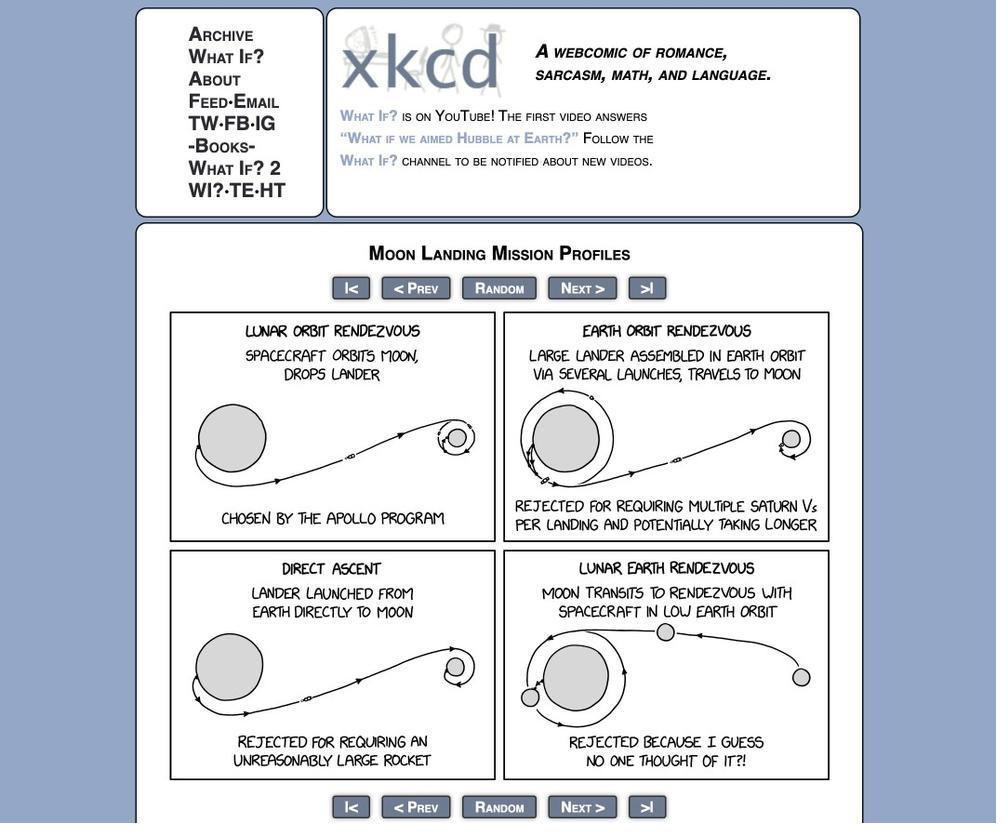 Task type: locate. For each thing, give the bounding box(es) containing it.
moon landing mission profiles image
[[170, 312, 829, 780]]

xkcd.com logo image
[[340, 21, 512, 99]]



Task type: vqa. For each thing, say whether or not it's contained in the screenshot.
xkcd.com logo
yes



